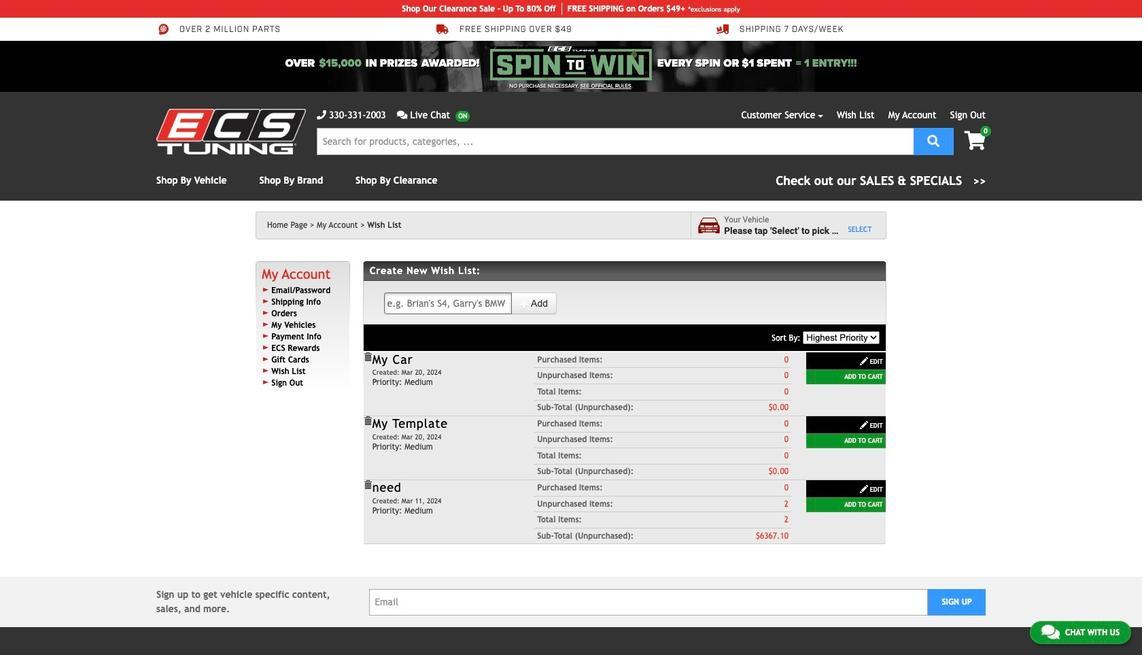 Task type: vqa. For each thing, say whether or not it's contained in the screenshot.
Search text box
yes



Task type: describe. For each thing, give the bounding box(es) containing it.
Search text field
[[317, 128, 914, 155]]

0 horizontal spatial comments image
[[397, 110, 408, 120]]

search image
[[928, 134, 940, 147]]

3 delete image from the top
[[363, 480, 373, 490]]

1 vertical spatial comments image
[[1042, 624, 1060, 640]]

2 delete image from the top
[[363, 416, 373, 426]]

ecs tuning 'spin to win' contest logo image
[[490, 46, 652, 80]]

phone image
[[317, 110, 326, 120]]

shopping cart image
[[965, 131, 986, 150]]



Task type: locate. For each thing, give the bounding box(es) containing it.
e.g. Brian's S4, Garry's BMW E92...etc text field
[[384, 292, 512, 314]]

delete image
[[363, 352, 373, 362], [363, 416, 373, 426], [363, 480, 373, 490]]

2 vertical spatial delete image
[[363, 480, 373, 490]]

comments image
[[397, 110, 408, 120], [1042, 624, 1060, 640]]

ecs tuning image
[[156, 109, 306, 154]]

1 delete image from the top
[[363, 352, 373, 362]]

Email email field
[[369, 589, 929, 615]]

1 horizontal spatial comments image
[[1042, 624, 1060, 640]]

1 vertical spatial delete image
[[363, 416, 373, 426]]

white image
[[520, 299, 529, 309], [860, 356, 869, 366], [860, 420, 869, 430], [860, 484, 869, 494]]

0 vertical spatial comments image
[[397, 110, 408, 120]]

0 vertical spatial delete image
[[363, 352, 373, 362]]



